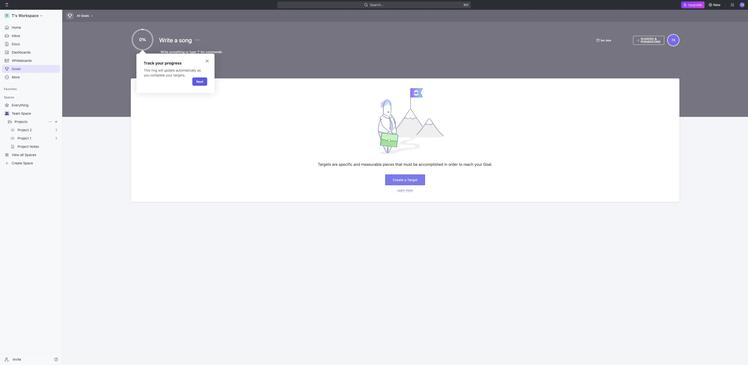 Task type: describe. For each thing, give the bounding box(es) containing it.
all goals
[[77, 14, 89, 18]]

must
[[403, 163, 412, 167]]

projects
[[15, 120, 28, 124]]

permissions
[[641, 40, 661, 44]]

learn more link
[[397, 189, 413, 193]]

workspace
[[18, 13, 39, 18]]

automatically
[[176, 68, 196, 73]]

learn more
[[397, 189, 413, 193]]

progress
[[165, 61, 182, 65]]

3 for 2
[[55, 128, 57, 132]]

be
[[413, 163, 418, 167]]

set date
[[601, 39, 611, 42]]

goal.
[[483, 163, 493, 167]]

whiteboards
[[12, 59, 32, 63]]

targets.
[[174, 73, 185, 77]]

home
[[12, 25, 21, 30]]

to
[[459, 163, 463, 167]]

new
[[714, 3, 721, 7]]

inbox link
[[2, 32, 60, 40]]

this ring will update automatically as you complete your targets.
[[144, 68, 202, 77]]

accomplished
[[419, 163, 443, 167]]

as
[[197, 68, 201, 73]]

more button
[[2, 73, 60, 81]]

3 for 1
[[55, 137, 57, 140]]

new button
[[707, 1, 724, 9]]

t's
[[12, 13, 17, 18]]

⌘k
[[464, 3, 469, 7]]

are
[[332, 163, 338, 167]]

× dialog
[[136, 54, 215, 93]]

song
[[179, 37, 192, 44]]

project 1
[[18, 136, 31, 141]]

date
[[606, 39, 611, 42]]

0 vertical spatial tb button
[[739, 1, 746, 9]]

dashboards link
[[2, 49, 60, 56]]

will
[[158, 68, 163, 73]]

measurable
[[361, 163, 382, 167]]

team space link
[[12, 110, 59, 118]]

and
[[354, 163, 360, 167]]

sharing
[[641, 37, 654, 41]]

in
[[444, 163, 448, 167]]

this
[[144, 68, 150, 73]]

team
[[12, 112, 20, 116]]

tree inside sidebar navigation
[[2, 102, 60, 167]]

space for team space
[[21, 112, 31, 116]]

project for project notes
[[18, 145, 29, 149]]

your inside this ring will update automatically as you complete your targets.
[[166, 73, 173, 77]]

more
[[406, 189, 413, 193]]

t's workspace
[[12, 13, 39, 18]]

you
[[144, 73, 149, 77]]

project for project 1
[[18, 136, 29, 141]]

project for project 2
[[18, 128, 29, 132]]

create space link
[[2, 160, 59, 167]]

next
[[196, 80, 203, 84]]

that
[[395, 163, 402, 167]]

complete
[[150, 73, 165, 77]]

track your progress
[[144, 61, 182, 65]]

2 horizontal spatial your
[[475, 163, 482, 167]]

create
[[12, 161, 22, 166]]

a
[[174, 37, 178, 44]]

view all spaces
[[12, 153, 36, 157]]

search...
[[370, 3, 384, 7]]

sharing & permissions
[[641, 37, 661, 44]]

goals link
[[2, 65, 60, 73]]

team space
[[12, 112, 31, 116]]

targets are specific and measurable pieces that must be accomplished in order to reach your goal.
[[318, 163, 493, 167]]

view
[[12, 153, 19, 157]]

0 vertical spatial tb
[[741, 3, 744, 6]]



Task type: locate. For each thing, give the bounding box(es) containing it.
0 vertical spatial 3
[[55, 128, 57, 132]]

0 horizontal spatial tb button
[[667, 34, 680, 46]]

your left goal.
[[475, 163, 482, 167]]

reach
[[464, 163, 474, 167]]

2 project from the top
[[18, 136, 29, 141]]

0 vertical spatial your
[[155, 61, 164, 65]]

project 2
[[18, 128, 32, 132]]

your up will at the top of page
[[155, 61, 164, 65]]

1 horizontal spatial your
[[166, 73, 173, 77]]

your down update
[[166, 73, 173, 77]]

1 vertical spatial project
[[18, 136, 29, 141]]

project notes
[[18, 145, 39, 149]]

whiteboards link
[[2, 57, 60, 65]]

1 project from the top
[[18, 128, 29, 132]]

1 vertical spatial tb
[[672, 38, 675, 42]]

specific
[[339, 163, 353, 167]]

0 horizontal spatial your
[[155, 61, 164, 65]]

spaces up create space link
[[25, 153, 36, 157]]

1 horizontal spatial spaces
[[25, 153, 36, 157]]

spaces inside view all spaces link
[[25, 153, 36, 157]]

invite
[[13, 358, 21, 362]]

projects link
[[15, 118, 46, 126]]

everything
[[12, 103, 28, 107]]

project left 2
[[18, 128, 29, 132]]

sidebar navigation
[[0, 10, 63, 366]]

0 horizontal spatial tb
[[672, 38, 675, 42]]

pieces
[[383, 163, 394, 167]]

1 vertical spatial 3
[[55, 137, 57, 140]]

spaces down favorites button
[[4, 96, 14, 99]]

targets
[[318, 163, 331, 167]]

more
[[12, 75, 20, 79]]

update
[[164, 68, 175, 73]]

upgrade
[[688, 3, 702, 7]]

inbox
[[12, 34, 20, 38]]

t
[[6, 14, 8, 17]]

tree containing everything
[[2, 102, 60, 167]]

home link
[[2, 24, 60, 31]]

create a target
[[393, 178, 418, 182]]

project 2 link
[[18, 126, 53, 134]]

docs link
[[2, 40, 60, 48]]

1 horizontal spatial tb button
[[739, 1, 746, 9]]

1 vertical spatial your
[[166, 73, 173, 77]]

notes
[[30, 145, 39, 149]]

project 1 link
[[18, 135, 53, 143]]

next button
[[192, 78, 207, 86]]

× button
[[205, 57, 209, 64]]

view all spaces link
[[2, 151, 59, 159]]

0 vertical spatial spaces
[[4, 96, 14, 99]]

×
[[205, 57, 209, 64]]

2 vertical spatial project
[[18, 145, 29, 149]]

track
[[144, 61, 154, 65]]

write
[[159, 37, 173, 44]]

your
[[155, 61, 164, 65], [166, 73, 173, 77], [475, 163, 482, 167]]

tb
[[741, 3, 744, 6], [672, 38, 675, 42]]

all goals link
[[76, 13, 90, 19]]

all
[[20, 153, 24, 157]]

space down everything link
[[21, 112, 31, 116]]

&
[[655, 37, 657, 41]]

favorites
[[4, 87, 17, 91]]

3 project from the top
[[18, 145, 29, 149]]

0 vertical spatial project
[[18, 128, 29, 132]]

project notes link
[[18, 143, 59, 151]]

tree
[[2, 102, 60, 167]]

2 3 from the top
[[55, 137, 57, 140]]

favorites button
[[2, 86, 19, 92]]

tb button
[[739, 1, 746, 9], [667, 34, 680, 46]]

ring
[[151, 68, 157, 73]]

3 up the project notes link
[[55, 137, 57, 140]]

1 vertical spatial space
[[23, 161, 33, 166]]

dashboards
[[12, 50, 31, 54]]

space for create space
[[23, 161, 33, 166]]

upgrade link
[[681, 1, 705, 8]]

0 horizontal spatial spaces
[[4, 96, 14, 99]]

learn
[[397, 189, 405, 193]]

1
[[30, 136, 31, 141]]

space down view all spaces link
[[23, 161, 33, 166]]

1 vertical spatial tb button
[[667, 34, 680, 46]]

set date button
[[594, 37, 631, 43]]

create space
[[12, 161, 33, 166]]

write a song
[[159, 37, 193, 44]]

1 3 from the top
[[55, 128, 57, 132]]

0 vertical spatial space
[[21, 112, 31, 116]]

3 right project 2 link
[[55, 128, 57, 132]]

t's workspace, , element
[[4, 13, 9, 18]]

set
[[601, 39, 605, 42]]

1 vertical spatial spaces
[[25, 153, 36, 157]]

user group image
[[5, 112, 9, 115]]

1 horizontal spatial tb
[[741, 3, 744, 6]]

docs
[[12, 42, 20, 46]]

3
[[55, 128, 57, 132], [55, 137, 57, 140]]

2 vertical spatial your
[[475, 163, 482, 167]]

2
[[30, 128, 32, 132]]

project
[[18, 128, 29, 132], [18, 136, 29, 141], [18, 145, 29, 149]]

spaces
[[4, 96, 14, 99], [25, 153, 36, 157]]

everything link
[[2, 102, 59, 109]]

project left the 1
[[18, 136, 29, 141]]

order
[[449, 163, 458, 167]]

goals
[[12, 67, 21, 71]]

project up view all spaces
[[18, 145, 29, 149]]



Task type: vqa. For each thing, say whether or not it's contained in the screenshot.
PostSale in Sidebar navigation
no



